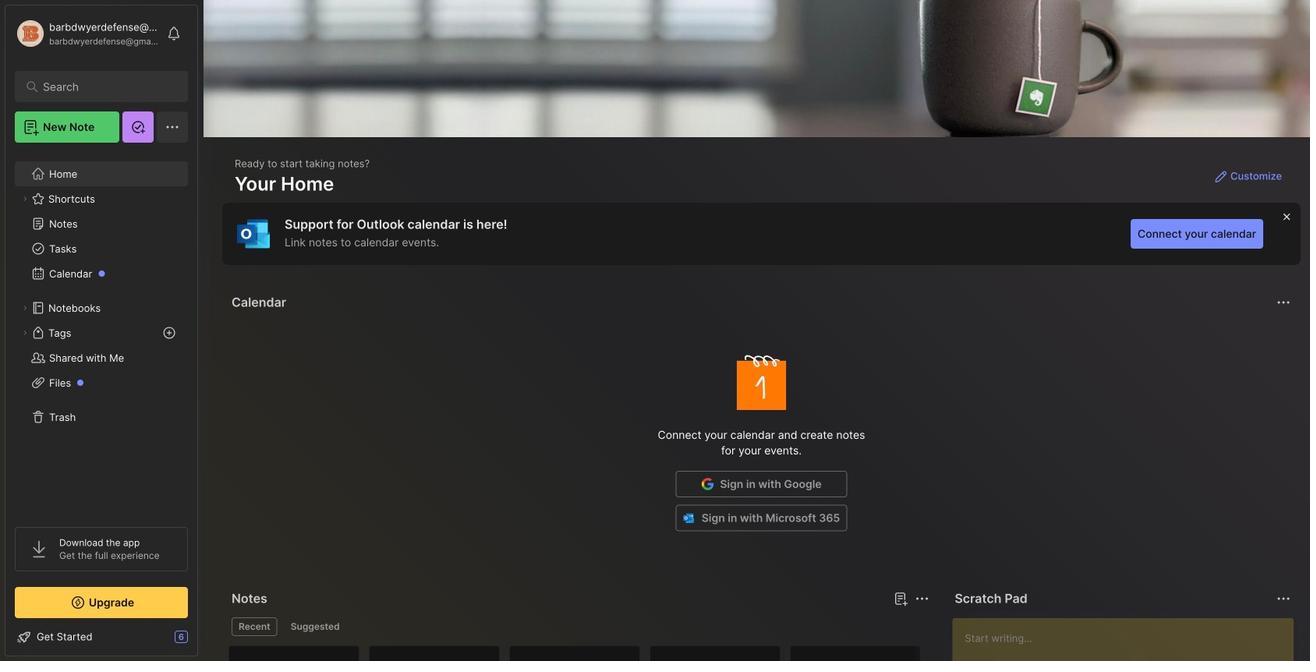 Task type: vqa. For each thing, say whether or not it's contained in the screenshot.
add filters FIELD
no



Task type: describe. For each thing, give the bounding box(es) containing it.
main element
[[0, 0, 203, 662]]

expand notebooks image
[[20, 303, 30, 313]]

Search text field
[[43, 80, 167, 94]]

click to collapse image
[[197, 633, 209, 651]]

1 tab from the left
[[232, 618, 278, 637]]

none search field inside main element
[[43, 77, 167, 96]]

0 vertical spatial more actions field
[[1273, 292, 1295, 314]]

Help and Learning task checklist field
[[5, 625, 197, 650]]



Task type: locate. For each thing, give the bounding box(es) containing it.
More actions field
[[1273, 292, 1295, 314], [911, 588, 933, 610]]

more actions image
[[913, 590, 932, 608]]

tree inside main element
[[5, 152, 197, 513]]

1 vertical spatial more actions field
[[911, 588, 933, 610]]

expand tags image
[[20, 328, 30, 338]]

Account field
[[15, 18, 159, 49]]

row group
[[229, 646, 931, 662]]

2 tab from the left
[[284, 618, 347, 637]]

1 horizontal spatial tab
[[284, 618, 347, 637]]

None search field
[[43, 77, 167, 96]]

tree
[[5, 152, 197, 513]]

0 horizontal spatial more actions field
[[911, 588, 933, 610]]

1 horizontal spatial more actions field
[[1273, 292, 1295, 314]]

Start writing… text field
[[965, 619, 1293, 662]]

tab list
[[232, 618, 927, 637]]

0 horizontal spatial tab
[[232, 618, 278, 637]]

tab
[[232, 618, 278, 637], [284, 618, 347, 637]]



